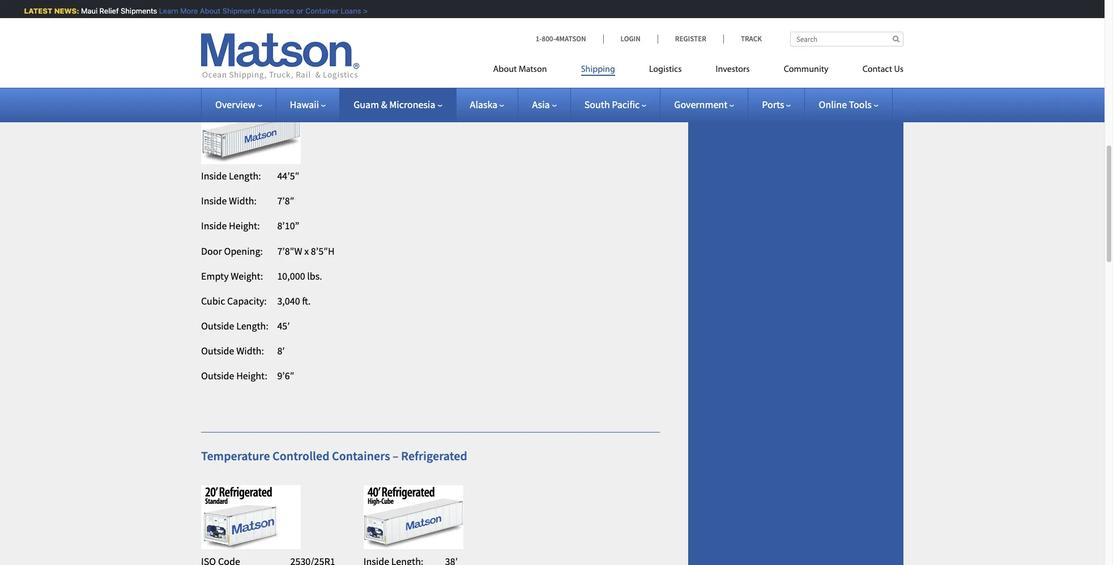 Task type: describe. For each thing, give the bounding box(es) containing it.
inside for inside length:
[[201, 169, 227, 182]]

guam
[[354, 98, 379, 111]]

guam & micronesia
[[354, 98, 435, 111]]

8'6″
[[277, 49, 294, 62]]

height: left "8'6″"
[[236, 49, 267, 62]]

maui
[[76, 6, 93, 15]]

8'10"
[[277, 220, 299, 233]]

capacity:
[[227, 295, 267, 308]]

height: down 4matson
[[561, 49, 592, 62]]

empty
[[201, 270, 229, 283]]

relief
[[95, 6, 114, 15]]

overview link
[[215, 98, 262, 111]]

track link
[[723, 34, 762, 44]]

south
[[585, 98, 610, 111]]

outside height: down outside length:
[[201, 370, 267, 383]]

learn more about shipment assistance or container loans > link
[[154, 6, 363, 15]]

>
[[359, 6, 363, 15]]

inside for inside width:
[[201, 194, 227, 208]]

inside height:
[[201, 220, 260, 233]]

matson
[[519, 65, 547, 74]]

x
[[304, 245, 309, 258]]

weight:
[[231, 270, 263, 283]]

online tools link
[[819, 98, 879, 111]]

blue matson logo with ocean, shipping, truck, rail and logistics written beneath it. image
[[201, 33, 360, 80]]

refrigerated
[[401, 448, 467, 464]]

register link
[[658, 34, 723, 44]]

latest news: maui relief shipments learn more about shipment assistance or container loans >
[[19, 6, 363, 15]]

south pacific link
[[585, 98, 647, 111]]

3,040
[[277, 295, 300, 308]]

inside width:
[[201, 194, 257, 208]]

asia
[[532, 98, 550, 111]]

ports
[[762, 98, 784, 111]]

online tools
[[819, 98, 872, 111]]

height: down outside length:
[[236, 370, 267, 383]]

asia link
[[532, 98, 557, 111]]

guam & micronesia link
[[354, 98, 442, 111]]

length: for inside length:
[[229, 169, 261, 182]]

44'5″
[[277, 169, 299, 182]]

micronesia
[[389, 98, 435, 111]]

800-
[[542, 34, 556, 44]]

width: down outside length:
[[236, 345, 264, 358]]

hawaii
[[290, 98, 319, 111]]

community
[[784, 65, 829, 74]]

contact us
[[863, 65, 904, 74]]

4matson
[[556, 34, 586, 44]]

government link
[[674, 98, 734, 111]]

shipping link
[[564, 59, 632, 83]]

7'8″w x 8'5″h
[[277, 245, 335, 258]]

temperature
[[201, 448, 270, 464]]

or
[[292, 6, 299, 15]]

overview
[[215, 98, 255, 111]]

height: up opening:
[[229, 220, 260, 233]]

investors link
[[699, 59, 767, 83]]

7'8″w
[[277, 245, 302, 258]]

10,000 lbs.
[[277, 270, 322, 283]]

top menu navigation
[[493, 59, 904, 83]]

south pacific
[[585, 98, 640, 111]]

outside length:
[[201, 320, 268, 333]]

outside height: down "1-800-4matson"
[[526, 49, 592, 62]]

track
[[741, 34, 762, 44]]

inside length:
[[201, 169, 261, 182]]

more
[[176, 6, 193, 15]]

loans
[[336, 6, 356, 15]]

learn
[[154, 6, 174, 15]]

7'8″
[[277, 194, 294, 208]]

container
[[301, 6, 334, 15]]

–
[[393, 448, 399, 464]]

containers
[[332, 448, 390, 464]]

inside for inside height:
[[201, 220, 227, 233]]

1-
[[536, 34, 542, 44]]



Task type: locate. For each thing, give the bounding box(es) containing it.
news:
[[50, 6, 74, 15]]

shipments
[[116, 6, 152, 15]]

about right more
[[195, 6, 216, 15]]

about matson
[[493, 65, 547, 74]]

inside up "inside height:"
[[201, 194, 227, 208]]

1 horizontal spatial about
[[493, 65, 517, 74]]

alaska link
[[470, 98, 504, 111]]

8′ down 45′
[[277, 345, 285, 358]]

inside up inside width:
[[201, 169, 227, 182]]

1 vertical spatial 8′
[[277, 345, 285, 358]]

register
[[675, 34, 706, 44]]

government
[[674, 98, 728, 111]]

ft.
[[302, 295, 311, 308]]

outside height: down shipment
[[201, 49, 267, 62]]

width: right 800-
[[561, 24, 589, 37]]

1-800-4matson
[[536, 34, 586, 44]]

online
[[819, 98, 847, 111]]

0 vertical spatial 8′
[[602, 24, 610, 37]]

temperature controlled containers – refrigerated
[[201, 448, 467, 464]]

about
[[195, 6, 216, 15], [493, 65, 517, 74]]

controlled
[[273, 448, 330, 464]]

8'5″h
[[311, 245, 335, 258]]

9'6″ up shipping
[[602, 49, 619, 62]]

10,000
[[277, 270, 305, 283]]

cubic capacity:
[[201, 295, 267, 308]]

2 vertical spatial inside
[[201, 220, 227, 233]]

outside height:
[[201, 49, 267, 62], [526, 49, 592, 62], [201, 370, 267, 383]]

1-800-4matson link
[[536, 34, 603, 44]]

3 inside from the top
[[201, 220, 227, 233]]

outside width:
[[201, 24, 264, 37], [526, 24, 589, 37], [201, 345, 264, 358]]

inside
[[201, 169, 227, 182], [201, 194, 227, 208], [201, 220, 227, 233]]

door
[[201, 245, 222, 258]]

3,040 ft.
[[277, 295, 311, 308]]

search image
[[893, 35, 900, 42]]

width: down learn more about shipment assistance or container loans > link
[[236, 24, 264, 37]]

0 horizontal spatial about
[[195, 6, 216, 15]]

&
[[381, 98, 387, 111]]

0 vertical spatial inside
[[201, 169, 227, 182]]

login
[[621, 34, 641, 44]]

1 inside from the top
[[201, 169, 227, 182]]

login link
[[603, 34, 658, 44]]

8′ left login
[[602, 24, 610, 37]]

Search search field
[[790, 32, 904, 46]]

45′
[[277, 320, 290, 333]]

width: down inside length:
[[229, 194, 257, 208]]

door opening:
[[201, 245, 263, 258]]

community link
[[767, 59, 846, 83]]

contact us link
[[846, 59, 904, 83]]

empty weight:
[[201, 270, 263, 283]]

shipping
[[581, 65, 615, 74]]

1 vertical spatial 9'6″
[[277, 370, 294, 383]]

opening:
[[224, 245, 263, 258]]

length: down the capacity:
[[236, 320, 268, 333]]

0 vertical spatial length:
[[229, 169, 261, 182]]

about matson link
[[493, 59, 564, 83]]

0 vertical spatial 9'6″
[[602, 49, 619, 62]]

1 horizontal spatial 9'6″
[[602, 49, 619, 62]]

latest
[[19, 6, 48, 15]]

8′
[[602, 24, 610, 37], [277, 345, 285, 358]]

0 horizontal spatial 9'6″
[[277, 370, 294, 383]]

length: up inside width:
[[229, 169, 261, 182]]

about left matson
[[493, 65, 517, 74]]

1 horizontal spatial 8′
[[602, 24, 610, 37]]

1 vertical spatial about
[[493, 65, 517, 74]]

hawaii link
[[290, 98, 326, 111]]

9'6″
[[602, 49, 619, 62], [277, 370, 294, 383]]

None search field
[[790, 32, 904, 46]]

investors
[[716, 65, 750, 74]]

alaska
[[470, 98, 498, 111]]

shipment
[[218, 6, 250, 15]]

contact
[[863, 65, 892, 74]]

lbs.
[[307, 270, 322, 283]]

ports link
[[762, 98, 791, 111]]

logistics
[[649, 65, 682, 74]]

9'6″ down 45′
[[277, 370, 294, 383]]

assistance
[[252, 6, 290, 15]]

about inside top menu 'navigation'
[[493, 65, 517, 74]]

length:
[[229, 169, 261, 182], [236, 320, 268, 333]]

1 vertical spatial inside
[[201, 194, 227, 208]]

length: for outside length:
[[236, 320, 268, 333]]

logistics link
[[632, 59, 699, 83]]

cubic
[[201, 295, 225, 308]]

tools
[[849, 98, 872, 111]]

inside up door
[[201, 220, 227, 233]]

us
[[894, 65, 904, 74]]

0 vertical spatial about
[[195, 6, 216, 15]]

width:
[[236, 24, 264, 37], [561, 24, 589, 37], [229, 194, 257, 208], [236, 345, 264, 358]]

0 horizontal spatial 8′
[[277, 345, 285, 358]]

pacific
[[612, 98, 640, 111]]

2 inside from the top
[[201, 194, 227, 208]]

1 vertical spatial length:
[[236, 320, 268, 333]]



Task type: vqa. For each thing, say whether or not it's contained in the screenshot.
Capacity:
yes



